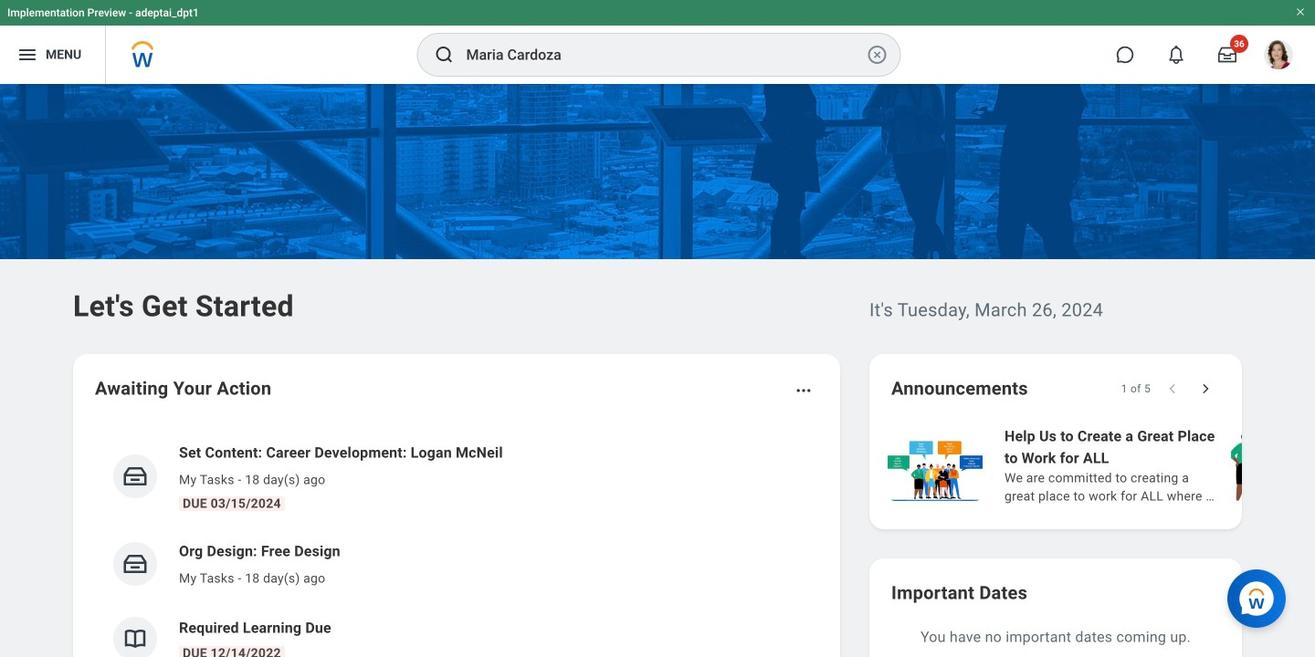 Task type: describe. For each thing, give the bounding box(es) containing it.
inbox image
[[122, 551, 149, 578]]

chevron left small image
[[1164, 380, 1182, 398]]

notifications large image
[[1168, 46, 1186, 64]]

inbox image
[[122, 463, 149, 491]]

search image
[[433, 44, 455, 66]]

x circle image
[[867, 44, 888, 66]]

justify image
[[16, 44, 38, 66]]

book open image
[[122, 626, 149, 653]]



Task type: vqa. For each thing, say whether or not it's contained in the screenshot.
Maria Cardoza link
no



Task type: locate. For each thing, give the bounding box(es) containing it.
inbox large image
[[1219, 46, 1237, 64]]

main content
[[0, 84, 1316, 658]]

Search Workday  search field
[[466, 35, 863, 75]]

banner
[[0, 0, 1316, 84]]

close environment banner image
[[1295, 6, 1306, 17]]

0 horizontal spatial list
[[95, 428, 819, 658]]

chevron right small image
[[1197, 380, 1215, 398]]

1 horizontal spatial list
[[884, 424, 1316, 508]]

profile logan mcneil image
[[1264, 40, 1294, 73]]

list
[[884, 424, 1316, 508], [95, 428, 819, 658]]

status
[[1122, 382, 1151, 396]]



